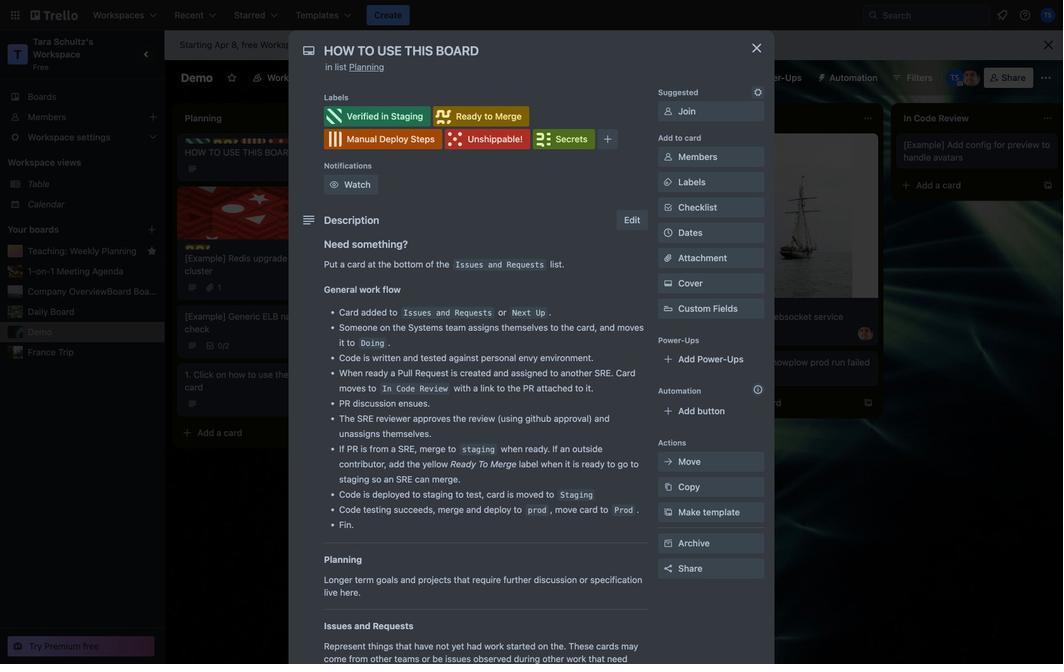 Task type: vqa. For each thing, say whether or not it's contained in the screenshot.
'James Peterson (jamespeterson93)' icon to the bottom
yes



Task type: describe. For each thing, give the bounding box(es) containing it.
tara schultz (taraschultz7) image
[[946, 69, 964, 87]]

james peterson (jamespeterson93) image
[[858, 326, 874, 341]]

james peterson (jamespeterson93) image
[[963, 69, 981, 87]]

add board image
[[147, 225, 157, 235]]

tara schultz (taraschultz7) image
[[1041, 8, 1056, 23]]

1 horizontal spatial create from template… image
[[1043, 180, 1053, 191]]

0 vertical spatial color: green, title: "verified in staging" element
[[324, 106, 431, 127]]

1 horizontal spatial color: orange, title: "manual deploy steps" element
[[324, 129, 443, 149]]

search image
[[869, 10, 879, 20]]

show menu image
[[1040, 72, 1053, 84]]

starred icon image
[[147, 246, 157, 256]]

create from template… image
[[864, 398, 874, 408]]

your boards with 6 items element
[[8, 222, 128, 237]]



Task type: locate. For each thing, give the bounding box(es) containing it.
0 horizontal spatial color: green, title: "verified in staging" element
[[185, 139, 210, 144]]

color: green, title: "verified in staging" element
[[324, 106, 431, 127], [185, 139, 210, 144]]

1 horizontal spatial color: lime, title: "secrets" element
[[533, 129, 595, 149]]

close dialog image
[[750, 41, 765, 56]]

color: lime, title: "secrets" element
[[533, 129, 595, 149], [296, 139, 322, 144]]

star or unstar board image
[[227, 73, 237, 83]]

sm image
[[752, 86, 765, 99], [662, 105, 675, 118], [328, 179, 341, 191], [662, 277, 675, 290], [662, 481, 675, 494], [662, 506, 675, 519]]

1 horizontal spatial color: green, title: "verified in staging" element
[[324, 106, 431, 127]]

primary element
[[0, 0, 1064, 30]]

0 vertical spatial create from template… image
[[1043, 180, 1053, 191]]

None text field
[[318, 39, 736, 62]]

sm image
[[812, 68, 830, 85], [662, 151, 675, 163], [662, 176, 675, 189], [662, 456, 675, 469], [662, 538, 675, 550]]

1 vertical spatial color: green, title: "verified in staging" element
[[185, 139, 210, 144]]

create from template… image
[[1043, 180, 1053, 191], [684, 198, 694, 208]]

color: orange, title: "manual deploy steps" element
[[324, 129, 443, 149], [241, 139, 266, 144]]

0 horizontal spatial create from template… image
[[684, 198, 694, 208]]

color: yellow, title: "ready to merge" element
[[433, 106, 530, 127], [213, 139, 238, 144], [185, 245, 210, 250], [724, 303, 750, 308]]

Search field
[[864, 5, 990, 25]]

open information menu image
[[1019, 9, 1032, 22]]

1 vertical spatial create from template… image
[[684, 198, 694, 208]]

0 horizontal spatial color: orange, title: "manual deploy steps" element
[[241, 139, 266, 144]]

0 notifications image
[[995, 8, 1010, 23]]

Board name text field
[[175, 68, 219, 88]]

0 horizontal spatial color: lime, title: "secrets" element
[[296, 139, 322, 144]]

color: red, title: "unshippable!" element
[[445, 129, 531, 149], [268, 139, 294, 144]]

0 horizontal spatial color: red, title: "unshippable!" element
[[268, 139, 294, 144]]

1 horizontal spatial color: red, title: "unshippable!" element
[[445, 129, 531, 149]]



